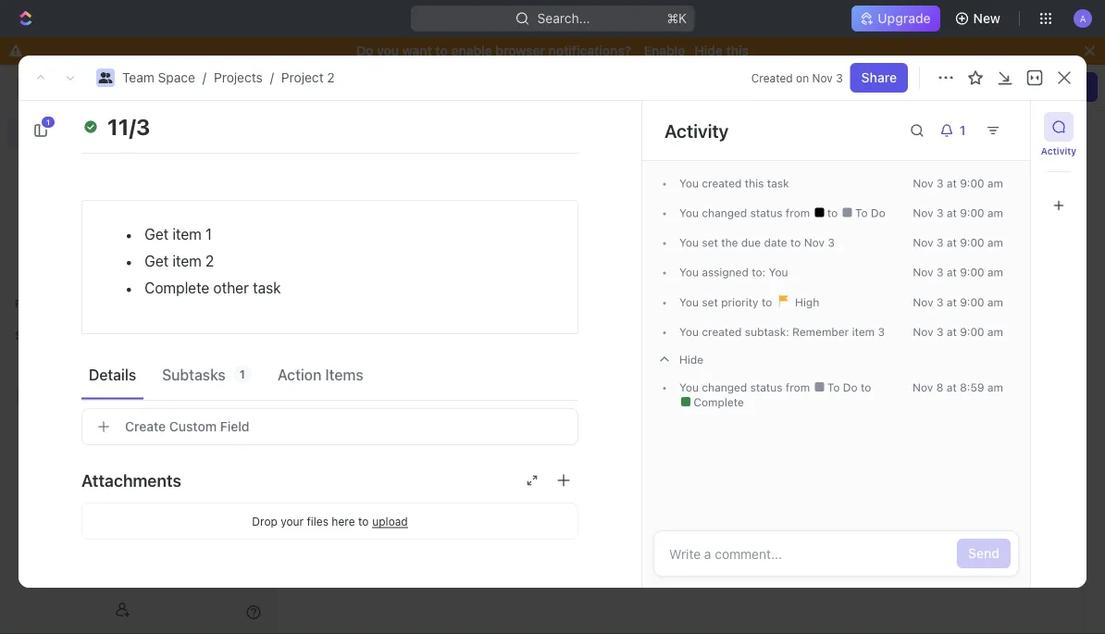 Task type: describe. For each thing, give the bounding box(es) containing it.
project 2 link
[[281, 70, 335, 85]]

layout:
[[896, 79, 940, 94]]

status for to do
[[751, 207, 783, 219]]

learn
[[993, 270, 1022, 283]]

on
[[797, 71, 810, 84]]

4 at from the top
[[947, 266, 957, 279]]

want
[[403, 43, 432, 58]]

you set the due date to nov 3
[[680, 236, 835, 249]]

do
[[357, 43, 374, 58]]

notifications?
[[549, 43, 632, 58]]

activity inside task sidebar navigation tab list
[[1042, 145, 1077, 156]]

you down 'you created this task'
[[680, 207, 699, 219]]

sidebar navigation
[[0, 65, 277, 634]]

new
[[974, 11, 1001, 26]]

0 vertical spatial this
[[727, 43, 749, 58]]

agenda for agenda
[[722, 62, 775, 79]]

6 at from the top
[[947, 326, 957, 339]]

activity inside task sidebar content section
[[665, 119, 729, 141]]

4 am from the top
[[988, 266, 1004, 279]]

lineup
[[322, 439, 371, 457]]

status for complete
[[751, 381, 783, 394]]

3 for created subtask:
[[937, 326, 944, 339]]

drop your files here to upload
[[252, 515, 408, 528]]

0 vertical spatial 2
[[327, 70, 335, 85]]

attachments
[[81, 470, 181, 490]]

here
[[332, 515, 355, 528]]

you assigned to: you
[[680, 266, 789, 279]]

more
[[1025, 270, 1052, 283]]

dashboards link
[[7, 212, 269, 242]]

manage cards button
[[988, 72, 1098, 102]]

from for to do
[[786, 207, 810, 219]]

due
[[742, 236, 761, 249]]

1 inside 1 dropdown button
[[960, 123, 966, 138]]

due
[[87, 104, 111, 119]]

2 nov 3 at 9:00 am from the top
[[913, 207, 1004, 219]]

upgrade link
[[852, 6, 941, 31]]

upgrade
[[878, 11, 931, 26]]

task sidebar content section
[[638, 101, 1031, 588]]

8:59
[[960, 381, 985, 394]]

action items
[[278, 366, 364, 383]]

hide button
[[654, 347, 1020, 373]]

share
[[862, 70, 897, 85]]

3 for set the due date to
[[937, 236, 944, 249]]

nov 8 at 8:59 am
[[913, 381, 1004, 394]]

assigned
[[702, 266, 749, 279]]

show
[[933, 270, 960, 283]]

0 vertical spatial home
[[310, 79, 346, 94]]

0 horizontal spatial ‎task
[[378, 502, 405, 518]]

meeting
[[392, 185, 440, 200]]

browser
[[496, 43, 546, 58]]

create
[[125, 419, 166, 434]]

you up you set the due date to nov 3
[[680, 177, 699, 190]]

create custom field button
[[81, 408, 579, 445]]

1 set from the top
[[702, 236, 719, 249]]

upload
[[373, 515, 408, 528]]

date
[[115, 104, 144, 119]]

home link
[[7, 118, 269, 147]]

a
[[1080, 13, 1087, 23]]

3 at from the top
[[947, 236, 957, 249]]

search...
[[538, 11, 590, 26]]

subtask:
[[745, 326, 790, 339]]

add
[[829, 304, 851, 317]]

mind map
[[348, 96, 407, 111]]

1 at from the top
[[947, 177, 957, 190]]

0 vertical spatial hide
[[695, 43, 723, 58]]

1 inside 1 button
[[46, 118, 50, 126]]

step 1
[[348, 363, 384, 378]]

this inside task sidebar content section
[[745, 177, 764, 190]]

3 am from the top
[[988, 236, 1004, 249]]

a button
[[1069, 4, 1098, 33]]

remember
[[793, 326, 849, 339]]

11/3
[[107, 114, 150, 139]]

manage cards
[[999, 79, 1087, 94]]

you left the on the top
[[680, 236, 699, 249]]

1 horizontal spatial ‎task
[[409, 333, 436, 348]]

1 am from the top
[[988, 177, 1004, 190]]

user group image
[[99, 72, 113, 83]]

‎task 1
[[378, 502, 415, 518]]

step2 • in ‎task 1
[[348, 333, 446, 348]]

3 for changed status from
[[937, 207, 944, 219]]

item for you
[[853, 326, 875, 339]]

drop
[[252, 515, 278, 528]]

other
[[213, 279, 249, 297]]

project
[[281, 70, 324, 85]]

1 inside step 1 link
[[378, 363, 384, 378]]

in
[[395, 333, 406, 348]]

home inside sidebar navigation
[[44, 125, 81, 140]]

1 inside get item 1 get item 2 complete other task
[[206, 226, 212, 243]]

enable
[[451, 43, 492, 58]]

recents
[[322, 62, 379, 79]]

manage
[[999, 79, 1048, 94]]

high
[[792, 296, 820, 309]]

step2
[[348, 333, 382, 348]]

due date
[[87, 104, 144, 119]]

remember item 3 link
[[793, 326, 885, 339]]

created on nov 3
[[752, 71, 843, 84]]

attachments button
[[81, 458, 579, 503]]

created for this
[[702, 177, 742, 190]]

5 am from the top
[[988, 296, 1004, 309]]

•
[[386, 334, 391, 348]]

nov 3 at 9:00 am for you created subtask: remember item 3
[[913, 326, 1004, 339]]

you
[[377, 43, 399, 58]]

will
[[913, 270, 930, 283]]

set priority to
[[699, 296, 776, 309]]

today
[[1002, 94, 1034, 107]]

map
[[381, 96, 407, 111]]

task inside section
[[768, 177, 790, 190]]

task inside get item 1 get item 2 complete other task
[[253, 279, 281, 297]]



Task type: locate. For each thing, give the bounding box(es) containing it.
created
[[702, 177, 742, 190], [702, 326, 742, 339]]

you created this task
[[680, 177, 790, 190]]

from for complete
[[786, 381, 810, 394]]

2 created from the top
[[702, 326, 742, 339]]

space
[[158, 70, 195, 85]]

/ right space in the top of the page
[[203, 70, 207, 85]]

you created subtask: remember item 3
[[680, 326, 885, 339]]

set
[[702, 236, 719, 249], [702, 296, 719, 309]]

priority
[[722, 296, 759, 309]]

integrations
[[903, 304, 968, 317]]

set left the on the top
[[702, 236, 719, 249]]

1 horizontal spatial home
[[310, 79, 346, 94]]

agenda for agenda items from your calendars will show here. learn more
[[730, 270, 770, 283]]

2 vertical spatial from
[[786, 381, 810, 394]]

agenda left on
[[722, 62, 775, 79]]

tree
[[7, 350, 269, 474]]

0 vertical spatial get
[[145, 226, 169, 243]]

this
[[727, 43, 749, 58], [745, 177, 764, 190]]

upload button
[[373, 515, 408, 528]]

9:00 for you created this task
[[961, 177, 985, 190]]

enable
[[644, 43, 686, 58]]

0 vertical spatial do
[[871, 207, 886, 219]]

changed status from up complete
[[699, 381, 814, 394]]

0 vertical spatial created
[[702, 177, 742, 190]]

0 vertical spatial task
[[768, 177, 790, 190]]

you left priority on the top
[[680, 296, 699, 309]]

your
[[832, 270, 855, 283], [281, 515, 304, 528]]

0 vertical spatial activity
[[665, 119, 729, 141]]

edit
[[869, 79, 892, 94]]

get item 1 get item 2 complete other task
[[145, 226, 281, 297]]

team
[[122, 70, 154, 85]]

created up the on the top
[[702, 177, 742, 190]]

1 vertical spatial to do
[[825, 381, 861, 394]]

this up you set the due date to nov 3
[[745, 177, 764, 190]]

/ left project
[[270, 70, 274, 85]]

nov 3 at 9:00 am for you set the due date to nov 3
[[913, 236, 1004, 249]]

task up date
[[768, 177, 790, 190]]

calendar
[[854, 304, 900, 317]]

1 changed from the top
[[702, 207, 748, 219]]

do down hide dropdown button
[[844, 381, 858, 394]]

‎task right in
[[409, 333, 436, 348]]

1 horizontal spatial /
[[270, 70, 274, 85]]

0 vertical spatial status
[[751, 207, 783, 219]]

date
[[764, 236, 788, 249]]

items
[[773, 270, 802, 283]]

4 nov 3 at 9:00 am from the top
[[913, 266, 1004, 279]]

changed for complete
[[702, 381, 748, 394]]

9:00 for you assigned to: you
[[961, 266, 985, 279]]

favorites button
[[7, 293, 71, 315]]

item inside task sidebar content section
[[853, 326, 875, 339]]

1 vertical spatial from
[[805, 270, 829, 283]]

1 vertical spatial agenda
[[730, 270, 770, 283]]

2 am from the top
[[988, 207, 1004, 219]]

1 vertical spatial task
[[253, 279, 281, 297]]

0 vertical spatial to do
[[853, 207, 886, 219]]

send button
[[958, 539, 1011, 569]]

action items button
[[270, 358, 371, 391]]

details button
[[81, 358, 144, 391]]

from
[[786, 207, 810, 219], [805, 270, 829, 283], [786, 381, 810, 394]]

action
[[278, 366, 322, 383]]

edit layout:
[[869, 79, 940, 94]]

changed for to do
[[702, 207, 748, 219]]

nov 3 at 9:00 am for you assigned to: you
[[913, 266, 1004, 279]]

attend meeting
[[348, 185, 440, 200]]

cards
[[1051, 79, 1087, 94]]

1 changed status from from the top
[[699, 207, 814, 219]]

favorites
[[15, 297, 64, 310]]

0 horizontal spatial 2
[[206, 252, 214, 270]]

2 get from the top
[[145, 252, 169, 270]]

0 vertical spatial ‎task
[[409, 333, 436, 348]]

attend meeting link
[[315, 178, 668, 207]]

changed
[[702, 207, 748, 219], [702, 381, 748, 394]]

send
[[969, 546, 1000, 561]]

2 status from the top
[[751, 381, 783, 394]]

field
[[220, 419, 250, 434]]

the
[[722, 236, 739, 249]]

1 horizontal spatial 2
[[327, 70, 335, 85]]

changed status from up you set the due date to nov 3
[[699, 207, 814, 219]]

1 vertical spatial status
[[751, 381, 783, 394]]

2 up other
[[206, 252, 214, 270]]

files
[[307, 515, 329, 528]]

0 vertical spatial agenda
[[722, 62, 775, 79]]

1 vertical spatial do
[[844, 381, 858, 394]]

complete
[[145, 279, 210, 297]]

create custom field
[[125, 419, 250, 434]]

0 vertical spatial set
[[702, 236, 719, 249]]

hide inside dropdown button
[[680, 353, 704, 366]]

status up date
[[751, 207, 783, 219]]

created for subtask:
[[702, 326, 742, 339]]

1 vertical spatial ‎task
[[378, 502, 405, 518]]

from up date
[[786, 207, 810, 219]]

at
[[947, 177, 957, 190], [947, 207, 957, 219], [947, 236, 957, 249], [947, 266, 957, 279], [947, 296, 957, 309], [947, 326, 957, 339], [947, 381, 957, 394]]

task right other
[[253, 279, 281, 297]]

1 vertical spatial activity
[[1042, 145, 1077, 156]]

status down subtask:
[[751, 381, 783, 394]]

1 status from the top
[[751, 207, 783, 219]]

to do down hide dropdown button
[[825, 381, 861, 394]]

agenda items from your calendars will show here. learn more
[[730, 270, 1052, 283]]

0 horizontal spatial do
[[844, 381, 858, 394]]

you
[[680, 177, 699, 190], [680, 207, 699, 219], [680, 236, 699, 249], [680, 266, 699, 279], [769, 266, 789, 279], [680, 296, 699, 309], [680, 326, 699, 339], [680, 381, 699, 394]]

2 set from the top
[[702, 296, 719, 309]]

step 1 link
[[315, 356, 668, 385]]

1 vertical spatial your
[[281, 515, 304, 528]]

add calendar integrations button
[[807, 299, 975, 321]]

2 inside get item 1 get item 2 complete other task
[[206, 252, 214, 270]]

you right to:
[[769, 266, 789, 279]]

changed status from for to do
[[699, 207, 814, 219]]

3 9:00 from the top
[[961, 236, 985, 249]]

changed status from for complete
[[699, 381, 814, 394]]

8
[[937, 381, 944, 394]]

1 horizontal spatial task
[[768, 177, 790, 190]]

5 at from the top
[[947, 296, 957, 309]]

1 horizontal spatial do
[[871, 207, 886, 219]]

set left priority on the top
[[702, 296, 719, 309]]

to do up calendars
[[853, 207, 886, 219]]

6 nov 3 at 9:00 am from the top
[[913, 326, 1004, 339]]

⌘k
[[667, 11, 687, 26]]

1 vertical spatial home
[[44, 125, 81, 140]]

you down set priority to
[[680, 326, 699, 339]]

dashboards
[[44, 219, 116, 234]]

6 9:00 from the top
[[961, 326, 985, 339]]

subtasks
[[162, 366, 226, 383]]

0 horizontal spatial your
[[281, 515, 304, 528]]

do up calendars
[[871, 207, 886, 219]]

2 / from the left
[[270, 70, 274, 85]]

1 vertical spatial changed
[[702, 381, 748, 394]]

changed up complete
[[702, 381, 748, 394]]

0 vertical spatial from
[[786, 207, 810, 219]]

activity up 'you created this task'
[[665, 119, 729, 141]]

1 vertical spatial changed status from
[[699, 381, 814, 394]]

today button
[[995, 89, 1042, 111]]

1 vertical spatial hide
[[680, 353, 704, 366]]

4 9:00 from the top
[[961, 266, 985, 279]]

9:00 for you created subtask: remember item 3
[[961, 326, 985, 339]]

you up complete
[[680, 381, 699, 394]]

1 horizontal spatial activity
[[1042, 145, 1077, 156]]

0 horizontal spatial activity
[[665, 119, 729, 141]]

1 vertical spatial get
[[145, 252, 169, 270]]

team space / projects / project 2
[[122, 70, 335, 85]]

0 vertical spatial your
[[832, 270, 855, 283]]

this right enable
[[727, 43, 749, 58]]

2 right project
[[327, 70, 335, 85]]

item for get
[[173, 252, 202, 270]]

hide
[[695, 43, 723, 58], [680, 353, 704, 366]]

9:00 for you set the due date to nov 3
[[961, 236, 985, 249]]

your left files
[[281, 515, 304, 528]]

from up high
[[805, 270, 829, 283]]

2 9:00 from the top
[[961, 207, 985, 219]]

learn more link
[[993, 270, 1052, 283]]

1 9:00 from the top
[[961, 177, 985, 190]]

0 vertical spatial changed
[[702, 207, 748, 219]]

you left "assigned" in the top of the page
[[680, 266, 699, 279]]

1 vertical spatial item
[[173, 252, 202, 270]]

0 horizontal spatial /
[[203, 70, 207, 85]]

hide right enable
[[695, 43, 723, 58]]

here.
[[963, 270, 990, 283]]

2 vertical spatial item
[[853, 326, 875, 339]]

‎task right here
[[378, 502, 405, 518]]

1 created from the top
[[702, 177, 742, 190]]

3 for created this task
[[937, 177, 944, 190]]

item
[[173, 226, 202, 243], [173, 252, 202, 270], [853, 326, 875, 339]]

hide up complete
[[680, 353, 704, 366]]

1 vertical spatial created
[[702, 326, 742, 339]]

agenda up priority on the top
[[730, 270, 770, 283]]

task sidebar navigation tab list
[[1039, 112, 1080, 220]]

2 at from the top
[[947, 207, 957, 219]]

6 am from the top
[[988, 326, 1004, 339]]

‎task
[[409, 333, 436, 348], [378, 502, 405, 518]]

1 vertical spatial this
[[745, 177, 764, 190]]

7 at from the top
[[947, 381, 957, 394]]

tree inside sidebar navigation
[[7, 350, 269, 474]]

1 vertical spatial 2
[[206, 252, 214, 270]]

share button
[[851, 63, 909, 93]]

1 horizontal spatial your
[[832, 270, 855, 283]]

1 / from the left
[[203, 70, 207, 85]]

nov
[[813, 71, 833, 84], [913, 177, 934, 190], [913, 207, 934, 219], [805, 236, 825, 249], [913, 236, 934, 249], [913, 266, 934, 279], [913, 296, 934, 309], [913, 326, 934, 339], [913, 381, 934, 394]]

created
[[752, 71, 793, 84]]

custom
[[169, 419, 217, 434]]

5 9:00 from the top
[[961, 296, 985, 309]]

projects link
[[214, 70, 263, 85]]

0 vertical spatial changed status from
[[699, 207, 814, 219]]

3 for assigned to:
[[937, 266, 944, 279]]

from down hide dropdown button
[[786, 381, 810, 394]]

items
[[325, 366, 364, 383]]

activity down cards
[[1042, 145, 1077, 156]]

2 changed from the top
[[702, 381, 748, 394]]

2 changed status from from the top
[[699, 381, 814, 394]]

3 nov 3 at 9:00 am from the top
[[913, 236, 1004, 249]]

attend
[[348, 185, 388, 200]]

created down set priority to
[[702, 326, 742, 339]]

your up add
[[832, 270, 855, 283]]

complete
[[691, 396, 744, 409]]

1 get from the top
[[145, 226, 169, 243]]

add calendar integrations
[[829, 304, 968, 317]]

calendars
[[859, 270, 909, 283]]

0 horizontal spatial home
[[44, 125, 81, 140]]

5 nov 3 at 9:00 am from the top
[[913, 296, 1004, 309]]

0 horizontal spatial task
[[253, 279, 281, 297]]

spaces
[[15, 329, 54, 342]]

0 vertical spatial item
[[173, 226, 202, 243]]

changed up the on the top
[[702, 207, 748, 219]]

1 vertical spatial set
[[702, 296, 719, 309]]

mind
[[348, 96, 378, 111]]

do you want to enable browser notifications? enable hide this
[[357, 43, 749, 58]]

projects
[[214, 70, 263, 85]]

1 nov 3 at 9:00 am from the top
[[913, 177, 1004, 190]]

nov 3 at 9:00 am for you created this task
[[913, 177, 1004, 190]]

3 for set priority to
[[937, 296, 944, 309]]

7 am from the top
[[988, 381, 1004, 394]]



Task type: vqa. For each thing, say whether or not it's contained in the screenshot.
Create Custom Field
yes



